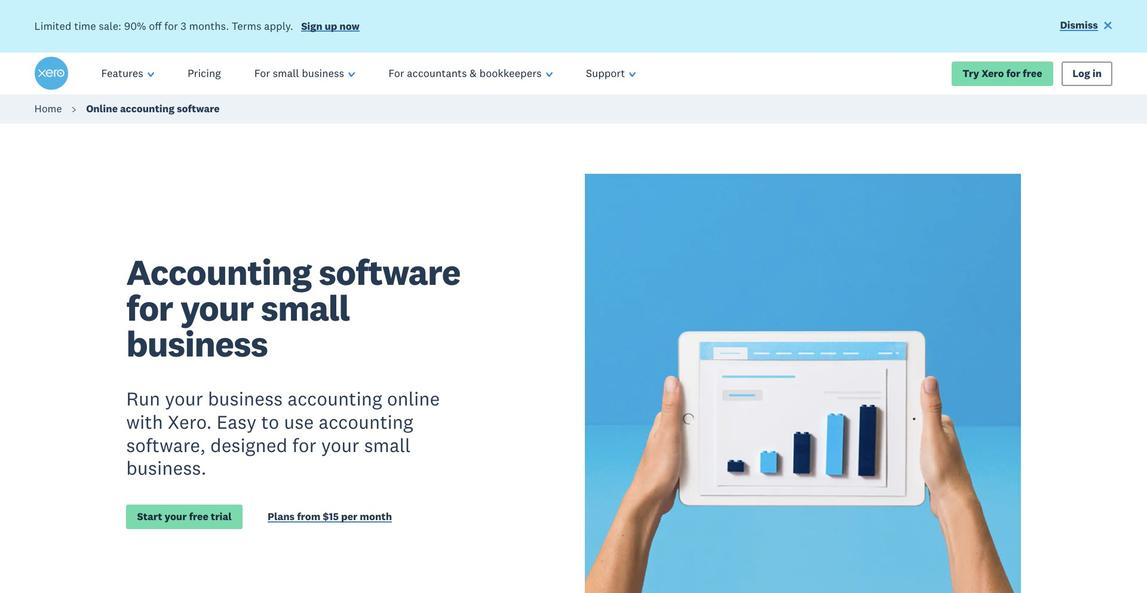 Task type: vqa. For each thing, say whether or not it's contained in the screenshot.
bottom another
no



Task type: locate. For each thing, give the bounding box(es) containing it.
online accounting software link
[[86, 102, 220, 115]]

software
[[177, 102, 220, 115], [319, 250, 461, 295]]

small inside run your business accounting online with xero. easy to use accounting software, designed for your small business.
[[364, 433, 411, 457]]

from
[[297, 510, 321, 524]]

1 vertical spatial free
[[189, 510, 209, 524]]

plans from $15 per month link
[[268, 510, 392, 526]]

1 for from the left
[[254, 66, 270, 80]]

for
[[254, 66, 270, 80], [389, 66, 404, 80]]

in
[[1093, 67, 1102, 80]]

easy
[[217, 410, 257, 434]]

business.
[[126, 456, 207, 480]]

free left trial
[[189, 510, 209, 524]]

trial
[[211, 510, 232, 524]]

business inside "for small business" dropdown button
[[302, 66, 344, 80]]

0 vertical spatial small
[[273, 66, 299, 80]]

home
[[34, 102, 62, 115]]

for small business
[[254, 66, 344, 80]]

business inside run your business accounting online with xero. easy to use accounting software, designed for your small business.
[[208, 387, 283, 411]]

try
[[963, 67, 980, 80]]

0 vertical spatial free
[[1023, 67, 1043, 80]]

accounting
[[120, 102, 175, 115], [288, 387, 382, 411], [319, 410, 413, 434]]

features button
[[85, 53, 171, 95]]

sign
[[301, 20, 323, 33]]

run
[[126, 387, 160, 411]]

free inside try xero for free 'link'
[[1023, 67, 1043, 80]]

limited time sale: 90% off for 3 months. terms apply.
[[34, 19, 293, 33]]

terms
[[232, 19, 262, 33]]

free
[[1023, 67, 1043, 80], [189, 510, 209, 524]]

2 for from the left
[[389, 66, 404, 80]]

$15
[[323, 510, 339, 524]]

2 vertical spatial business
[[208, 387, 283, 411]]

plans from $15 per month
[[268, 510, 392, 524]]

dismiss
[[1061, 19, 1099, 32]]

0 vertical spatial software
[[177, 102, 220, 115]]

1 horizontal spatial software
[[319, 250, 461, 295]]

for left the 'accountants'
[[389, 66, 404, 80]]

try xero for free link
[[952, 61, 1054, 86]]

sign up now
[[301, 20, 360, 33]]

plans
[[268, 510, 295, 524]]

for accountants & bookkeepers button
[[372, 53, 570, 95]]

free right the xero
[[1023, 67, 1043, 80]]

support
[[586, 66, 625, 80]]

accountants
[[407, 66, 467, 80]]

now
[[340, 20, 360, 33]]

software,
[[126, 433, 206, 457]]

0 horizontal spatial free
[[189, 510, 209, 524]]

online
[[387, 387, 440, 411]]

online
[[86, 102, 118, 115]]

for inside try xero for free 'link'
[[1007, 67, 1021, 80]]

1 horizontal spatial for
[[389, 66, 404, 80]]

2 vertical spatial small
[[364, 433, 411, 457]]

months.
[[189, 19, 229, 33]]

for accountants & bookkeepers
[[389, 66, 542, 80]]

business
[[302, 66, 344, 80], [126, 322, 268, 367], [208, 387, 283, 411]]

1 vertical spatial business
[[126, 322, 268, 367]]

log in
[[1073, 67, 1102, 80]]

for
[[164, 19, 178, 33], [1007, 67, 1021, 80], [126, 286, 173, 331], [293, 433, 317, 457]]

1 horizontal spatial free
[[1023, 67, 1043, 80]]

for down terms
[[254, 66, 270, 80]]

log
[[1073, 67, 1091, 80]]

0 vertical spatial business
[[302, 66, 344, 80]]

accounting software for your small business
[[126, 250, 461, 367]]

1 vertical spatial software
[[319, 250, 461, 295]]

accounting inside breadcrumbs element
[[120, 102, 175, 115]]

your
[[180, 286, 254, 331], [165, 387, 203, 411], [321, 433, 359, 457], [165, 510, 187, 524]]

0 horizontal spatial for
[[254, 66, 270, 80]]

business for small
[[302, 66, 344, 80]]

bookkeepers
[[480, 66, 542, 80]]

your inside accounting software for your small business
[[180, 286, 254, 331]]

1 vertical spatial small
[[261, 286, 350, 331]]

0 horizontal spatial software
[[177, 102, 220, 115]]

small
[[273, 66, 299, 80], [261, 286, 350, 331], [364, 433, 411, 457]]

use
[[284, 410, 314, 434]]

features
[[101, 66, 143, 80]]

for small business button
[[238, 53, 372, 95]]



Task type: describe. For each thing, give the bounding box(es) containing it.
for inside run your business accounting online with xero. easy to use accounting software, designed for your small business.
[[293, 433, 317, 457]]

accounting
[[126, 250, 312, 295]]

per
[[341, 510, 358, 524]]

for for for accountants & bookkeepers
[[389, 66, 404, 80]]

to
[[261, 410, 279, 434]]

dismiss button
[[1061, 18, 1113, 34]]

business inside accounting software for your small business
[[126, 322, 268, 367]]

xero homepage image
[[34, 57, 68, 90]]

&
[[470, 66, 477, 80]]

apply.
[[264, 19, 293, 33]]

a chart of income and expenses displays in xero's online accounting software on a tablet. image
[[585, 174, 1021, 594]]

support button
[[570, 53, 653, 95]]

start your free trial
[[137, 510, 232, 524]]

start
[[137, 510, 162, 524]]

for inside accounting software for your small business
[[126, 286, 173, 331]]

3
[[181, 19, 187, 33]]

time
[[74, 19, 96, 33]]

pricing link
[[171, 53, 238, 95]]

software inside accounting software for your small business
[[319, 250, 461, 295]]

run your business accounting online with xero. easy to use accounting software, designed for your small business.
[[126, 387, 440, 480]]

small inside accounting software for your small business
[[261, 286, 350, 331]]

sale:
[[99, 19, 121, 33]]

designed
[[210, 433, 288, 457]]

limited
[[34, 19, 72, 33]]

pricing
[[188, 66, 221, 80]]

try xero for free
[[963, 67, 1043, 80]]

with
[[126, 410, 163, 434]]

log in link
[[1062, 61, 1113, 86]]

small inside dropdown button
[[273, 66, 299, 80]]

for for for small business
[[254, 66, 270, 80]]

month
[[360, 510, 392, 524]]

home link
[[34, 102, 62, 115]]

sign up now link
[[301, 20, 360, 35]]

90%
[[124, 19, 146, 33]]

off
[[149, 19, 162, 33]]

xero.
[[168, 410, 212, 434]]

up
[[325, 20, 337, 33]]

free inside start your free trial link
[[189, 510, 209, 524]]

start your free trial link
[[126, 505, 243, 530]]

xero
[[982, 67, 1005, 80]]

business for your
[[208, 387, 283, 411]]

software inside breadcrumbs element
[[177, 102, 220, 115]]

online accounting software
[[86, 102, 220, 115]]

breadcrumbs element
[[0, 95, 1148, 124]]



